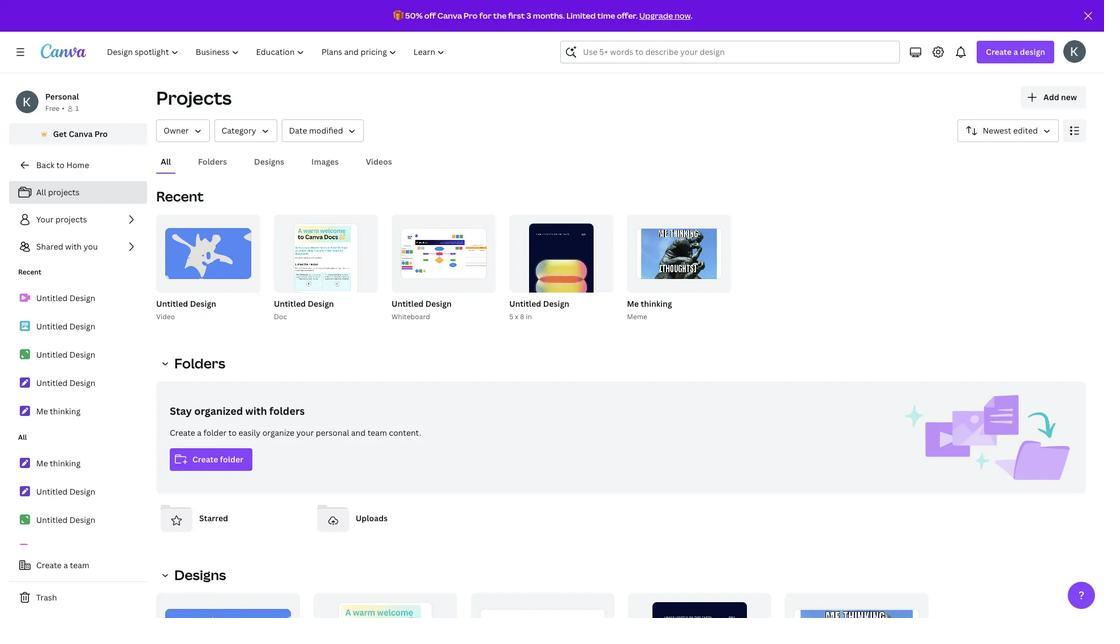 Task type: vqa. For each thing, say whether or not it's contained in the screenshot.
Magic Media Instantly generate images and videos with AI.'s the Magic
no



Task type: locate. For each thing, give the bounding box(es) containing it.
Category button
[[214, 119, 277, 142]]

a
[[1014, 46, 1018, 57], [197, 427, 202, 438], [64, 560, 68, 571]]

0 horizontal spatial with
[[65, 241, 82, 252]]

to left easily
[[229, 427, 237, 438]]

projects down back to home
[[48, 187, 80, 198]]

edited
[[1014, 125, 1038, 136]]

0 vertical spatial me thinking
[[36, 406, 80, 417]]

untitled
[[36, 293, 68, 303], [156, 298, 188, 309], [274, 298, 306, 309], [392, 298, 424, 309], [509, 298, 541, 309], [36, 321, 68, 332], [36, 349, 68, 360], [36, 378, 68, 388], [36, 486, 68, 497], [36, 515, 68, 525]]

a for team
[[64, 560, 68, 571]]

newest edited
[[983, 125, 1038, 136]]

1 vertical spatial team
[[70, 560, 89, 571]]

a inside button
[[64, 560, 68, 571]]

1 of from the left
[[239, 280, 247, 288]]

create for create folder
[[192, 454, 218, 465]]

2 vertical spatial thinking
[[50, 458, 80, 469]]

0 horizontal spatial to
[[56, 160, 65, 170]]

2 me thinking link from the top
[[9, 452, 147, 476]]

me thinking link
[[9, 400, 147, 423], [9, 452, 147, 476]]

folders up organized at bottom left
[[174, 354, 225, 372]]

1 untitled design link from the top
[[9, 286, 147, 310]]

offer.
[[617, 10, 638, 21]]

2 vertical spatial list
[[9, 452, 147, 589]]

0 horizontal spatial team
[[70, 560, 89, 571]]

1 horizontal spatial all
[[36, 187, 46, 198]]

thinking
[[641, 298, 672, 309], [50, 406, 80, 417], [50, 458, 80, 469]]

0 vertical spatial all
[[161, 156, 171, 167]]

3 list from the top
[[9, 452, 147, 589]]

your projects
[[36, 214, 87, 225]]

create down stay
[[170, 427, 195, 438]]

free •
[[45, 104, 64, 113]]

create for create a design
[[986, 46, 1012, 57]]

1 untitled design from the top
[[36, 293, 95, 303]]

projects right the your
[[56, 214, 87, 225]]

None search field
[[561, 41, 900, 63]]

0 horizontal spatial 2
[[249, 280, 253, 288]]

recent down all button
[[156, 187, 204, 205]]

list containing untitled design
[[9, 286, 147, 423]]

0 vertical spatial me
[[627, 298, 639, 309]]

1 horizontal spatial with
[[245, 404, 267, 418]]

3 untitled design link from the top
[[9, 343, 147, 367]]

untitled inside untitled design whiteboard
[[392, 298, 424, 309]]

2 untitled design link from the top
[[9, 315, 147, 339]]

0 horizontal spatial pro
[[95, 129, 108, 139]]

1 vertical spatial pro
[[95, 129, 108, 139]]

recent
[[156, 187, 204, 205], [18, 267, 41, 277]]

0 vertical spatial recent
[[156, 187, 204, 205]]

untitled design doc
[[274, 298, 334, 322]]

uploads
[[356, 513, 388, 524]]

team right the and
[[368, 427, 387, 438]]

get canva pro
[[53, 129, 108, 139]]

create inside "create folder" 'button'
[[192, 454, 218, 465]]

2 for untitled design video
[[249, 280, 253, 288]]

me thinking for 2nd me thinking link from the bottom of the page
[[36, 406, 80, 417]]

date
[[289, 125, 307, 136]]

folder down easily
[[220, 454, 243, 465]]

0 vertical spatial folder
[[204, 427, 227, 438]]

1 horizontal spatial team
[[368, 427, 387, 438]]

with left you
[[65, 241, 82, 252]]

in
[[526, 312, 532, 322]]

whiteboard
[[392, 312, 430, 322]]

0 horizontal spatial a
[[64, 560, 68, 571]]

0 vertical spatial me thinking link
[[9, 400, 147, 423]]

videos button
[[361, 151, 397, 173]]

team inside button
[[70, 560, 89, 571]]

0 vertical spatial with
[[65, 241, 82, 252]]

projects inside "link"
[[56, 214, 87, 225]]

2 vertical spatial me
[[36, 458, 48, 469]]

1 horizontal spatial 1
[[234, 280, 237, 288]]

a up trash link on the bottom
[[64, 560, 68, 571]]

6 untitled design link from the top
[[9, 508, 147, 532]]

starred link
[[156, 498, 304, 539]]

uploads link
[[313, 498, 460, 539]]

pro up back to home link
[[95, 129, 108, 139]]

recent down shared
[[18, 267, 41, 277]]

upgrade
[[640, 10, 673, 21]]

with inside list
[[65, 241, 82, 252]]

1 horizontal spatial recent
[[156, 187, 204, 205]]

0 horizontal spatial canva
[[69, 129, 93, 139]]

1 vertical spatial all
[[36, 187, 46, 198]]

0 vertical spatial projects
[[48, 187, 80, 198]]

pro inside button
[[95, 129, 108, 139]]

1 untitled design button from the left
[[156, 297, 216, 311]]

me thinking button
[[627, 297, 672, 311]]

untitled design video
[[156, 298, 216, 322]]

1 2 from the left
[[249, 280, 253, 288]]

2 list from the top
[[9, 286, 147, 423]]

2 untitled design button from the left
[[274, 297, 334, 311]]

3 untitled design button from the left
[[392, 297, 452, 311]]

create up trash
[[36, 560, 62, 571]]

1 list from the top
[[9, 181, 147, 258]]

folders
[[198, 156, 227, 167], [174, 354, 225, 372]]

1 vertical spatial list
[[9, 286, 147, 423]]

create inside create a team button
[[36, 560, 62, 571]]

1 me thinking from the top
[[36, 406, 80, 417]]

projects
[[48, 187, 80, 198], [56, 214, 87, 225]]

all inside button
[[161, 156, 171, 167]]

create a team
[[36, 560, 89, 571]]

all projects
[[36, 187, 80, 198]]

top level navigation element
[[100, 41, 455, 63]]

2 me thinking from the top
[[36, 458, 80, 469]]

1 horizontal spatial designs
[[254, 156, 284, 167]]

easily
[[239, 427, 261, 438]]

owner
[[164, 125, 189, 136]]

1 vertical spatial designs
[[174, 566, 226, 584]]

to right 'back'
[[56, 160, 65, 170]]

a down organized at bottom left
[[197, 427, 202, 438]]

4 untitled design button from the left
[[509, 297, 569, 311]]

0 vertical spatial list
[[9, 181, 147, 258]]

organize
[[262, 427, 295, 438]]

0 vertical spatial folders
[[198, 156, 227, 167]]

for
[[479, 10, 492, 21]]

create a design button
[[977, 41, 1055, 63]]

1 horizontal spatial a
[[197, 427, 202, 438]]

me for 2nd me thinking link from the bottom of the page
[[36, 406, 48, 417]]

create for create a team
[[36, 560, 62, 571]]

1 vertical spatial folders
[[174, 354, 225, 372]]

canva
[[438, 10, 462, 21], [69, 129, 93, 139]]

create left design
[[986, 46, 1012, 57]]

untitled design button up the video
[[156, 297, 216, 311]]

time
[[598, 10, 615, 21]]

designs inside button
[[254, 156, 284, 167]]

a left design
[[1014, 46, 1018, 57]]

untitled design button up doc
[[274, 297, 334, 311]]

0 horizontal spatial designs
[[174, 566, 226, 584]]

upgrade now button
[[640, 10, 691, 21]]

1 vertical spatial with
[[245, 404, 267, 418]]

team
[[368, 427, 387, 438], [70, 560, 89, 571]]

5
[[509, 312, 513, 322]]

design inside untitled design 5 x 8 in
[[543, 298, 569, 309]]

1 vertical spatial to
[[229, 427, 237, 438]]

0 horizontal spatial of
[[239, 280, 247, 288]]

2
[[249, 280, 253, 288], [602, 280, 606, 288]]

designs inside dropdown button
[[174, 566, 226, 584]]

2 of from the left
[[592, 280, 601, 288]]

pro left for
[[464, 10, 478, 21]]

1 horizontal spatial 1 of 2
[[587, 280, 606, 288]]

all
[[161, 156, 171, 167], [36, 187, 46, 198], [18, 432, 27, 442]]

team up trash link on the bottom
[[70, 560, 89, 571]]

list
[[9, 181, 147, 258], [9, 286, 147, 423], [9, 452, 147, 589]]

design inside untitled design doc
[[308, 298, 334, 309]]

to
[[56, 160, 65, 170], [229, 427, 237, 438]]

untitled inside untitled design video
[[156, 298, 188, 309]]

shared with you link
[[9, 235, 147, 258]]

1 of 2
[[234, 280, 253, 288], [587, 280, 606, 288]]

of for untitled design 5 x 8 in
[[592, 280, 601, 288]]

1 1 of 2 from the left
[[234, 280, 253, 288]]

untitled design button for untitled design doc
[[274, 297, 334, 311]]

design
[[69, 293, 95, 303], [190, 298, 216, 309], [308, 298, 334, 309], [425, 298, 452, 309], [543, 298, 569, 309], [69, 321, 95, 332], [69, 349, 95, 360], [69, 378, 95, 388], [69, 486, 95, 497], [69, 515, 95, 525]]

1 vertical spatial me
[[36, 406, 48, 417]]

canva right get
[[69, 129, 93, 139]]

1 vertical spatial folder
[[220, 454, 243, 465]]

1 horizontal spatial pro
[[464, 10, 478, 21]]

1 vertical spatial a
[[197, 427, 202, 438]]

create
[[986, 46, 1012, 57], [170, 427, 195, 438], [192, 454, 218, 465], [36, 560, 62, 571]]

designs
[[254, 156, 284, 167], [174, 566, 226, 584]]

untitled design button up in
[[509, 297, 569, 311]]

untitled design button for untitled design 5 x 8 in
[[509, 297, 569, 311]]

folders button
[[194, 151, 232, 173]]

folder down organized at bottom left
[[204, 427, 227, 438]]

me for 1st me thinking link from the bottom of the page
[[36, 458, 48, 469]]

0 vertical spatial thinking
[[641, 298, 672, 309]]

shared with you
[[36, 241, 98, 252]]

create a team button
[[9, 554, 147, 577]]

of
[[239, 280, 247, 288], [592, 280, 601, 288]]

0 horizontal spatial 1 of 2
[[234, 280, 253, 288]]

me inside me thinking meme
[[627, 298, 639, 309]]

1 vertical spatial projects
[[56, 214, 87, 225]]

create down organized at bottom left
[[192, 454, 218, 465]]

1 of 2 for untitled design video
[[234, 280, 253, 288]]

create folder button
[[170, 448, 253, 471]]

2 horizontal spatial 1
[[587, 280, 591, 288]]

untitled design link
[[9, 286, 147, 310], [9, 315, 147, 339], [9, 343, 147, 367], [9, 371, 147, 395], [9, 480, 147, 504], [9, 508, 147, 532]]

1 horizontal spatial 2
[[602, 280, 606, 288]]

2 untitled design from the top
[[36, 321, 95, 332]]

1
[[75, 104, 79, 113], [234, 280, 237, 288], [587, 280, 591, 288]]

new
[[1061, 92, 1077, 102]]

me thinking
[[36, 406, 80, 417], [36, 458, 80, 469]]

untitled inside untitled design 5 x 8 in
[[509, 298, 541, 309]]

design inside untitled design video
[[190, 298, 216, 309]]

0 vertical spatial team
[[368, 427, 387, 438]]

1 horizontal spatial to
[[229, 427, 237, 438]]

me
[[627, 298, 639, 309], [36, 406, 48, 417], [36, 458, 48, 469]]

all for all button
[[161, 156, 171, 167]]

1 for untitled design 5 x 8 in
[[587, 280, 591, 288]]

untitled design 5 x 8 in
[[509, 298, 569, 322]]

6 untitled design from the top
[[36, 515, 95, 525]]

back
[[36, 160, 54, 170]]

untitled design button up whiteboard
[[392, 297, 452, 311]]

a inside dropdown button
[[1014, 46, 1018, 57]]

2 1 of 2 from the left
[[587, 280, 606, 288]]

5 untitled design link from the top
[[9, 480, 147, 504]]

untitled design
[[36, 293, 95, 303], [36, 321, 95, 332], [36, 349, 95, 360], [36, 378, 95, 388], [36, 486, 95, 497], [36, 515, 95, 525]]

2 vertical spatial a
[[64, 560, 68, 571]]

untitled design button
[[156, 297, 216, 311], [274, 297, 334, 311], [392, 297, 452, 311], [509, 297, 569, 311]]

folders inside dropdown button
[[174, 354, 225, 372]]

create inside create a design dropdown button
[[986, 46, 1012, 57]]

canva right off
[[438, 10, 462, 21]]

1 vertical spatial me thinking link
[[9, 452, 147, 476]]

0 vertical spatial a
[[1014, 46, 1018, 57]]

1 horizontal spatial canva
[[438, 10, 462, 21]]

2 vertical spatial all
[[18, 432, 27, 442]]

0 horizontal spatial recent
[[18, 267, 41, 277]]

create a design
[[986, 46, 1046, 57]]

pro
[[464, 10, 478, 21], [95, 129, 108, 139]]

0 vertical spatial designs
[[254, 156, 284, 167]]

of for untitled design video
[[239, 280, 247, 288]]

video
[[156, 312, 175, 322]]

2 2 from the left
[[602, 280, 606, 288]]

folders down category
[[198, 156, 227, 167]]

1 vertical spatial me thinking
[[36, 458, 80, 469]]

free
[[45, 104, 60, 113]]

with up easily
[[245, 404, 267, 418]]

1 vertical spatial canva
[[69, 129, 93, 139]]

0 vertical spatial to
[[56, 160, 65, 170]]

2 horizontal spatial a
[[1014, 46, 1018, 57]]

add new
[[1044, 92, 1077, 102]]

you
[[84, 241, 98, 252]]

2 horizontal spatial all
[[161, 156, 171, 167]]

1 horizontal spatial of
[[592, 280, 601, 288]]

personal
[[45, 91, 79, 102]]

50%
[[405, 10, 423, 21]]



Task type: describe. For each thing, give the bounding box(es) containing it.
images button
[[307, 151, 343, 173]]

design inside untitled design whiteboard
[[425, 298, 452, 309]]

get
[[53, 129, 67, 139]]

your projects link
[[9, 208, 147, 231]]

1 for untitled design video
[[234, 280, 237, 288]]

projects for all projects
[[48, 187, 80, 198]]

.
[[691, 10, 693, 21]]

off
[[424, 10, 436, 21]]

1 of 2 for untitled design 5 x 8 in
[[587, 280, 606, 288]]

x
[[515, 312, 519, 322]]

back to home
[[36, 160, 89, 170]]

me thinking meme
[[627, 298, 672, 322]]

untitled inside untitled design doc
[[274, 298, 306, 309]]

personal
[[316, 427, 349, 438]]

images
[[312, 156, 339, 167]]

home
[[66, 160, 89, 170]]

🎁
[[393, 10, 404, 21]]

thinking inside me thinking meme
[[641, 298, 672, 309]]

videos
[[366, 156, 392, 167]]

content.
[[389, 427, 421, 438]]

starred
[[199, 513, 228, 524]]

now
[[675, 10, 691, 21]]

limited
[[567, 10, 596, 21]]

Owner button
[[156, 119, 210, 142]]

your
[[296, 427, 314, 438]]

Date modified button
[[282, 119, 364, 142]]

organized
[[194, 404, 243, 418]]

2 for untitled design 5 x 8 in
[[602, 280, 606, 288]]

0 horizontal spatial all
[[18, 432, 27, 442]]

create a folder to easily organize your personal and team content.
[[170, 427, 421, 438]]

date modified
[[289, 125, 343, 136]]

modified
[[309, 125, 343, 136]]

designs button
[[250, 151, 289, 173]]

0 horizontal spatial 1
[[75, 104, 79, 113]]

and
[[351, 427, 366, 438]]

5 untitled design from the top
[[36, 486, 95, 497]]

your
[[36, 214, 54, 225]]

create for create a folder to easily organize your personal and team content.
[[170, 427, 195, 438]]

doc
[[274, 312, 287, 322]]

0 vertical spatial pro
[[464, 10, 478, 21]]

first
[[508, 10, 525, 21]]

months.
[[533, 10, 565, 21]]

stay
[[170, 404, 192, 418]]

add
[[1044, 92, 1060, 102]]

all for all projects
[[36, 187, 46, 198]]

category
[[222, 125, 256, 136]]

all button
[[156, 151, 176, 173]]

folders button
[[156, 352, 232, 375]]

untitled design button for untitled design video
[[156, 297, 216, 311]]

8
[[520, 312, 524, 322]]

1 vertical spatial recent
[[18, 267, 41, 277]]

0 vertical spatial canva
[[438, 10, 462, 21]]

all projects link
[[9, 181, 147, 204]]

list containing me thinking
[[9, 452, 147, 589]]

Search search field
[[583, 41, 878, 63]]

4 untitled design link from the top
[[9, 371, 147, 395]]

designs button
[[156, 564, 233, 586]]

shared
[[36, 241, 63, 252]]

newest
[[983, 125, 1012, 136]]

4 untitled design from the top
[[36, 378, 95, 388]]

meme
[[627, 312, 647, 322]]

the
[[493, 10, 507, 21]]

trash
[[36, 592, 57, 603]]

back to home link
[[9, 154, 147, 177]]

projects
[[156, 85, 232, 110]]

stay organized with folders
[[170, 404, 305, 418]]

Sort by button
[[958, 119, 1059, 142]]

folders
[[269, 404, 305, 418]]

3 untitled design from the top
[[36, 349, 95, 360]]

untitled design button for untitled design whiteboard
[[392, 297, 452, 311]]

a for folder
[[197, 427, 202, 438]]

canva inside get canva pro button
[[69, 129, 93, 139]]

🎁 50% off canva pro for the first 3 months. limited time offer. upgrade now .
[[393, 10, 693, 21]]

folders inside button
[[198, 156, 227, 167]]

1 me thinking link from the top
[[9, 400, 147, 423]]

get canva pro button
[[9, 123, 147, 145]]

folder inside "create folder" 'button'
[[220, 454, 243, 465]]

a for design
[[1014, 46, 1018, 57]]

kendall parks image
[[1064, 40, 1086, 63]]

trash link
[[9, 586, 147, 609]]

untitled design whiteboard
[[392, 298, 452, 322]]

•
[[62, 104, 64, 113]]

me thinking for 1st me thinking link from the bottom of the page
[[36, 458, 80, 469]]

projects for your projects
[[56, 214, 87, 225]]

add new button
[[1021, 86, 1086, 109]]

3
[[527, 10, 531, 21]]

create folder
[[192, 454, 243, 465]]

1 vertical spatial thinking
[[50, 406, 80, 417]]

design
[[1020, 46, 1046, 57]]

list containing all projects
[[9, 181, 147, 258]]



